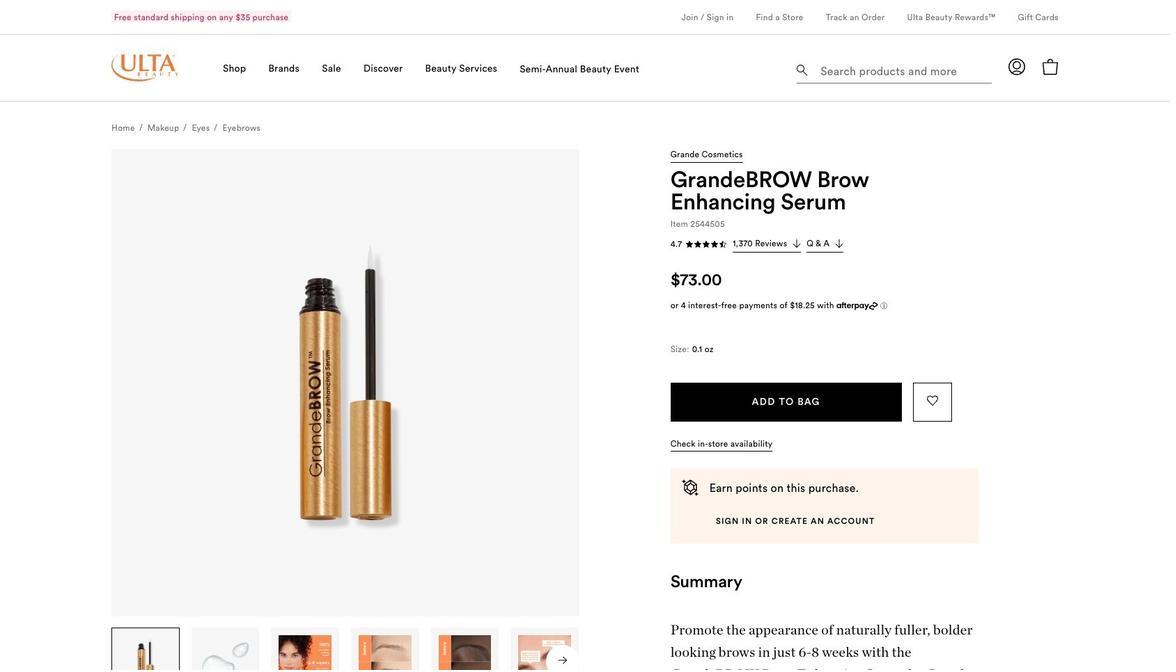 Task type: locate. For each thing, give the bounding box(es) containing it.
grande cosmetics grandebrow brow enhancing serum #6 image
[[518, 636, 571, 671]]

log in to your ulta account image
[[1009, 58, 1025, 75]]

withiconright image
[[793, 240, 801, 248], [835, 240, 844, 248]]

0 vertical spatial grande cosmetics grandebrow brow enhancing serum #1 image
[[111, 149, 580, 617]]

starfilled image
[[686, 240, 694, 248], [702, 240, 711, 248], [711, 240, 719, 248]]

0 horizontal spatial withiconright image
[[793, 240, 801, 248]]

starhalf image
[[719, 240, 727, 248]]

None search field
[[797, 53, 992, 86]]

grande cosmetics grandebrow brow enhancing serum #1 image
[[111, 149, 580, 617], [119, 636, 172, 671]]

1 horizontal spatial withiconright image
[[835, 240, 844, 248]]

product images carousel region
[[111, 149, 580, 671]]

3 / 7 group
[[271, 628, 340, 671]]

1 starfilled image from the left
[[686, 240, 694, 248]]

0 items in bag image
[[1042, 58, 1059, 75]]

starfilled image
[[694, 240, 702, 248]]

next slide image
[[559, 657, 567, 665]]

1 withiconright image from the left
[[793, 240, 801, 248]]

2 withiconright image from the left
[[835, 240, 844, 248]]

1 vertical spatial grande cosmetics grandebrow brow enhancing serum #1 image
[[119, 636, 172, 671]]

5 / 7 group
[[431, 628, 500, 671]]



Task type: vqa. For each thing, say whether or not it's contained in the screenshot.
The
no



Task type: describe. For each thing, give the bounding box(es) containing it.
grande cosmetics grandebrow brow enhancing serum #5 image
[[439, 636, 491, 671]]

grande cosmetics grandebrow brow enhancing serum #2 image
[[199, 636, 252, 671]]

1 / 7 group
[[111, 628, 180, 671]]

2 / 7 group
[[191, 628, 260, 671]]

4 / 7 group
[[351, 628, 420, 671]]

3 starfilled image from the left
[[711, 240, 719, 248]]

2 starfilled image from the left
[[702, 240, 711, 248]]

grande cosmetics grandebrow brow enhancing serum #1 image inside 1 / 7 group
[[119, 636, 172, 671]]

Search products and more search field
[[819, 56, 988, 80]]

6 / 7 group
[[511, 628, 580, 671]]

grande cosmetics grandebrow brow enhancing serum #4 image
[[359, 636, 411, 671]]

grande cosmetics grandebrow brow enhancing serum #3 image
[[279, 636, 332, 671]]



